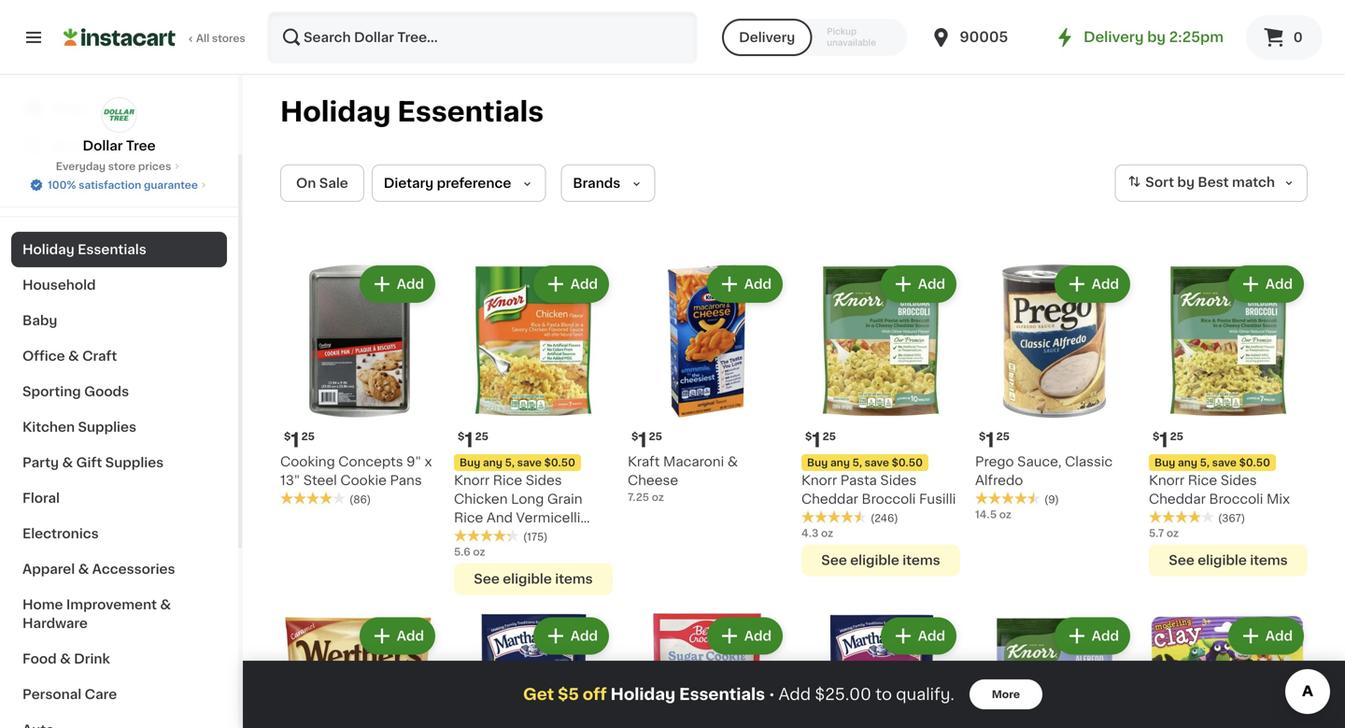 Task type: locate. For each thing, give the bounding box(es) containing it.
any up the chicken
[[483, 457, 503, 468]]

2 horizontal spatial $0.50
[[1240, 457, 1271, 468]]

1 up the cooking in the left of the page
[[291, 430, 300, 450]]

holiday essentials
[[280, 99, 544, 125], [22, 243, 147, 256]]

sides inside knorr rice sides chicken long grain rice and vermicelli pasta blend
[[526, 474, 562, 487]]

alfredo
[[976, 474, 1024, 487]]

essentials up preference
[[398, 99, 544, 125]]

pasta up 5.6 oz
[[454, 530, 491, 543]]

buy any 5, save $0.50 for mix
[[1155, 457, 1271, 468]]

by inside best match sort by field
[[1178, 176, 1195, 189]]

$0.50 up knorr pasta sides cheddar broccoli fusilli
[[892, 457, 923, 468]]

$ up the chicken
[[458, 431, 465, 442]]

0 horizontal spatial pasta
[[454, 530, 491, 543]]

2 cheddar from the left
[[1150, 493, 1207, 506]]

1 vertical spatial essentials
[[78, 243, 147, 256]]

any up knorr rice sides cheddar broccoli mix
[[1179, 457, 1198, 468]]

qualify.
[[897, 686, 955, 702]]

1 horizontal spatial see
[[822, 554, 848, 567]]

25 up the cooking in the left of the page
[[301, 431, 315, 442]]

2 horizontal spatial buy any 5, save $0.50
[[1155, 457, 1271, 468]]

(367)
[[1219, 513, 1246, 523]]

holiday essentials link
[[11, 232, 227, 267]]

essentials
[[398, 99, 544, 125], [78, 243, 147, 256], [680, 686, 766, 702]]

2 horizontal spatial items
[[1251, 554, 1289, 567]]

any for knorr rice sides chicken long grain rice and vermicelli pasta blend
[[483, 457, 503, 468]]

oz for grain
[[473, 547, 486, 557]]

★★★★★
[[280, 492, 346, 505], [280, 492, 346, 505], [976, 492, 1041, 505], [976, 492, 1041, 505], [802, 510, 867, 524], [802, 510, 867, 524], [1150, 510, 1215, 524], [1150, 510, 1215, 524], [454, 529, 520, 542], [454, 529, 520, 542]]

cheese
[[628, 474, 679, 487]]

1 any from the left
[[483, 457, 503, 468]]

see eligible items for grain
[[474, 572, 593, 586]]

90005 button
[[930, 11, 1042, 64]]

concepts
[[339, 455, 403, 468]]

0 horizontal spatial delivery
[[739, 31, 796, 44]]

see down 4.3 oz
[[822, 554, 848, 567]]

by for sort
[[1178, 176, 1195, 189]]

essentials inside treatment tracker modal dialog
[[680, 686, 766, 702]]

5, up long
[[505, 457, 515, 468]]

cheddar
[[802, 493, 859, 506], [1150, 493, 1207, 506]]

1 horizontal spatial rice
[[493, 474, 523, 487]]

knorr up the chicken
[[454, 474, 490, 487]]

2 save from the left
[[865, 457, 890, 468]]

pasta up (246)
[[841, 474, 877, 487]]

25 up knorr pasta sides cheddar broccoli fusilli
[[823, 431, 836, 442]]

1 buy any 5, save $0.50 from the left
[[460, 457, 576, 468]]

holiday right off
[[611, 686, 676, 702]]

5, up knorr rice sides cheddar broccoli mix
[[1201, 457, 1210, 468]]

$ up knorr pasta sides cheddar broccoli fusilli
[[806, 431, 813, 442]]

rice
[[493, 474, 523, 487], [1189, 474, 1218, 487], [454, 511, 484, 524]]

items down vermicelli
[[555, 572, 593, 586]]

oz for mix
[[1167, 528, 1180, 538]]

0 horizontal spatial buy any 5, save $0.50
[[460, 457, 576, 468]]

2 horizontal spatial eligible
[[1198, 554, 1248, 567]]

1 horizontal spatial eligible
[[851, 554, 900, 567]]

$ up kraft
[[632, 431, 639, 442]]

cheddar up 4.3 oz
[[802, 493, 859, 506]]

items down 'mix'
[[1251, 554, 1289, 567]]

cheddar inside knorr pasta sides cheddar broccoli fusilli
[[802, 493, 859, 506]]

0 horizontal spatial by
[[1148, 30, 1166, 44]]

see
[[822, 554, 848, 567], [1169, 554, 1195, 567], [474, 572, 500, 586]]

everyday
[[56, 161, 106, 172]]

eligible down (175)
[[503, 572, 552, 586]]

1 up the chicken
[[465, 430, 473, 450]]

0 vertical spatial holiday
[[280, 99, 391, 125]]

0 horizontal spatial cheddar
[[802, 493, 859, 506]]

broccoli up (246)
[[862, 493, 916, 506]]

chicken
[[454, 493, 508, 506]]

2 vertical spatial essentials
[[680, 686, 766, 702]]

1 $ from the left
[[284, 431, 291, 442]]

0 horizontal spatial holiday essentials
[[22, 243, 147, 256]]

1 horizontal spatial sides
[[881, 474, 917, 487]]

$ 1 25 up the cooking in the left of the page
[[284, 430, 315, 450]]

more
[[992, 689, 1021, 700]]

& left craft
[[68, 350, 79, 363]]

2 vertical spatial holiday
[[611, 686, 676, 702]]

buy up the chicken
[[460, 457, 481, 468]]

cooking
[[280, 455, 335, 468]]

2 broccoli from the left
[[1210, 493, 1264, 506]]

1 horizontal spatial buy any 5, save $0.50
[[808, 457, 923, 468]]

2 horizontal spatial knorr
[[1150, 474, 1185, 487]]

save
[[517, 457, 542, 468], [865, 457, 890, 468], [1213, 457, 1237, 468]]

broccoli inside knorr rice sides cheddar broccoli mix
[[1210, 493, 1264, 506]]

2 horizontal spatial see eligible items
[[1169, 554, 1289, 567]]

knorr up 4.3 oz
[[802, 474, 838, 487]]

any for knorr rice sides cheddar broccoli mix
[[1179, 457, 1198, 468]]

delivery by 2:25pm
[[1084, 30, 1224, 44]]

sides for fusilli
[[881, 474, 917, 487]]

get $5 off holiday essentials • add $25.00 to qualify.
[[523, 686, 955, 702]]

buy left it
[[52, 139, 79, 152]]

office & craft link
[[11, 338, 227, 374]]

$ up prego
[[979, 431, 986, 442]]

1 horizontal spatial essentials
[[398, 99, 544, 125]]

buy any 5, save $0.50 up knorr pasta sides cheddar broccoli fusilli
[[808, 457, 923, 468]]

0 vertical spatial pasta
[[841, 474, 877, 487]]

macaroni
[[664, 455, 725, 468]]

2 $0.50 from the left
[[892, 457, 923, 468]]

cheddar for rice
[[1150, 493, 1207, 506]]

1 up prego
[[986, 430, 995, 450]]

& inside kraft macaroni & cheese 7.25 oz
[[728, 455, 738, 468]]

1 broccoli from the left
[[862, 493, 916, 506]]

buy any 5, save $0.50 up long
[[460, 457, 576, 468]]

2 horizontal spatial see eligible items button
[[1150, 544, 1308, 576]]

sides
[[526, 474, 562, 487], [881, 474, 917, 487], [1221, 474, 1258, 487]]

$0.50 up grain
[[545, 457, 576, 468]]

$5
[[558, 686, 579, 702]]

broccoli up (367) at right bottom
[[1210, 493, 1264, 506]]

sides inside knorr pasta sides cheddar broccoli fusilli
[[881, 474, 917, 487]]

sort by
[[1146, 176, 1195, 189]]

see for knorr pasta sides cheddar broccoli fusilli
[[822, 554, 848, 567]]

by for delivery
[[1148, 30, 1166, 44]]

broccoli
[[862, 493, 916, 506], [1210, 493, 1264, 506]]

2 horizontal spatial essentials
[[680, 686, 766, 702]]

match
[[1233, 176, 1276, 189]]

$ 1 25 up knorr rice sides cheddar broccoli mix
[[1153, 430, 1184, 450]]

see down 5.6 oz
[[474, 572, 500, 586]]

items down fusilli
[[903, 554, 941, 567]]

&
[[68, 350, 79, 363], [728, 455, 738, 468], [62, 456, 73, 469], [78, 563, 89, 576], [160, 598, 171, 611], [60, 652, 71, 665]]

knorr inside knorr rice sides chicken long grain rice and vermicelli pasta blend
[[454, 474, 490, 487]]

3 save from the left
[[1213, 457, 1237, 468]]

oz right 4.3
[[822, 528, 834, 538]]

& right apparel
[[78, 563, 89, 576]]

office & craft
[[22, 350, 117, 363]]

1 horizontal spatial $0.50
[[892, 457, 923, 468]]

add button
[[361, 267, 434, 301], [535, 267, 608, 301], [709, 267, 781, 301], [883, 267, 955, 301], [1057, 267, 1129, 301], [1231, 267, 1303, 301], [361, 619, 434, 653], [535, 619, 608, 653], [709, 619, 781, 653], [883, 619, 955, 653], [1057, 619, 1129, 653], [1231, 619, 1303, 653]]

delivery for delivery by 2:25pm
[[1084, 30, 1144, 44]]

rice for chicken
[[493, 474, 523, 487]]

see eligible items button down (246)
[[802, 544, 961, 576]]

2 horizontal spatial any
[[1179, 457, 1198, 468]]

instacart logo image
[[64, 26, 176, 49]]

see eligible items for mix
[[1169, 554, 1289, 567]]

holiday up the sale
[[280, 99, 391, 125]]

5.7
[[1150, 528, 1165, 538]]

0 vertical spatial by
[[1148, 30, 1166, 44]]

3 $ from the left
[[632, 431, 639, 442]]

1 knorr from the left
[[454, 474, 490, 487]]

broccoli inside knorr pasta sides cheddar broccoli fusilli
[[862, 493, 916, 506]]

1 $0.50 from the left
[[545, 457, 576, 468]]

0 horizontal spatial see eligible items button
[[454, 563, 613, 595]]

1 horizontal spatial any
[[831, 457, 850, 468]]

home
[[22, 598, 63, 611]]

& right macaroni
[[728, 455, 738, 468]]

see eligible items down (246)
[[822, 554, 941, 567]]

1 save from the left
[[517, 457, 542, 468]]

knorr up 5.7 oz
[[1150, 474, 1185, 487]]

25 up kraft
[[649, 431, 663, 442]]

see eligible items button
[[802, 544, 961, 576], [1150, 544, 1308, 576], [454, 563, 613, 595]]

1 horizontal spatial holiday essentials
[[280, 99, 544, 125]]

electronics link
[[11, 516, 227, 551]]

0 horizontal spatial items
[[555, 572, 593, 586]]

see down 5.7 oz
[[1169, 554, 1195, 567]]

dollar tree logo image
[[101, 97, 137, 133]]

oz for fusilli
[[822, 528, 834, 538]]

holiday inside treatment tracker modal dialog
[[611, 686, 676, 702]]

$0.50
[[545, 457, 576, 468], [892, 457, 923, 468], [1240, 457, 1271, 468]]

by inside delivery by 2:25pm link
[[1148, 30, 1166, 44]]

1 $ 1 25 from the left
[[284, 430, 315, 450]]

0 horizontal spatial any
[[483, 457, 503, 468]]

dietary preference button
[[372, 164, 546, 202]]

sides up long
[[526, 474, 562, 487]]

1 sides from the left
[[526, 474, 562, 487]]

3 $0.50 from the left
[[1240, 457, 1271, 468]]

9"
[[407, 455, 421, 468]]

sauce,
[[1018, 455, 1062, 468]]

1 vertical spatial by
[[1178, 176, 1195, 189]]

see eligible items button for mix
[[1150, 544, 1308, 576]]

Search field
[[269, 13, 696, 62]]

& down accessories
[[160, 598, 171, 611]]

4.3 oz
[[802, 528, 834, 538]]

4 $ 1 25 from the left
[[806, 430, 836, 450]]

pasta
[[841, 474, 877, 487], [454, 530, 491, 543]]

$0.50 up 'mix'
[[1240, 457, 1271, 468]]

0 horizontal spatial save
[[517, 457, 542, 468]]

& inside apparel & accessories link
[[78, 563, 89, 576]]

1 up knorr rice sides cheddar broccoli mix
[[1160, 430, 1169, 450]]

see eligible items button down (367) at right bottom
[[1150, 544, 1308, 576]]

household
[[22, 279, 96, 292]]

0 vertical spatial holiday essentials
[[280, 99, 544, 125]]

preference
[[437, 177, 512, 190]]

buy up knorr rice sides cheddar broccoli mix
[[1155, 457, 1176, 468]]

3 25 from the left
[[649, 431, 663, 442]]

1 horizontal spatial cheddar
[[1150, 493, 1207, 506]]

0 horizontal spatial see
[[474, 572, 500, 586]]

pasta inside knorr rice sides chicken long grain rice and vermicelli pasta blend
[[454, 530, 491, 543]]

eligible for grain
[[503, 572, 552, 586]]

long
[[511, 493, 544, 506]]

oz right 5.6
[[473, 547, 486, 557]]

3 buy any 5, save $0.50 from the left
[[1155, 457, 1271, 468]]

2 horizontal spatial rice
[[1189, 474, 1218, 487]]

see for knorr rice sides chicken long grain rice and vermicelli pasta blend
[[474, 572, 500, 586]]

by right 'sort'
[[1178, 176, 1195, 189]]

apparel & accessories
[[22, 563, 175, 576]]

1 up knorr pasta sides cheddar broccoli fusilli
[[813, 430, 821, 450]]

buy
[[52, 139, 79, 152], [460, 457, 481, 468], [808, 457, 828, 468], [1155, 457, 1176, 468]]

save up knorr rice sides cheddar broccoli mix
[[1213, 457, 1237, 468]]

by
[[1148, 30, 1166, 44], [1178, 176, 1195, 189]]

3 sides from the left
[[1221, 474, 1258, 487]]

1 up kraft
[[639, 430, 647, 450]]

supplies down goods on the left
[[78, 421, 136, 434]]

1 horizontal spatial knorr
[[802, 474, 838, 487]]

0 vertical spatial supplies
[[78, 421, 136, 434]]

any up knorr pasta sides cheddar broccoli fusilli
[[831, 457, 850, 468]]

2 horizontal spatial see
[[1169, 554, 1195, 567]]

1 horizontal spatial pasta
[[841, 474, 877, 487]]

knorr inside knorr pasta sides cheddar broccoli fusilli
[[802, 474, 838, 487]]

$ up knorr rice sides cheddar broccoli mix
[[1153, 431, 1160, 442]]

0 horizontal spatial knorr
[[454, 474, 490, 487]]

steel
[[303, 474, 337, 487]]

oz right 5.7
[[1167, 528, 1180, 538]]

save for mix
[[1213, 457, 1237, 468]]

save up knorr pasta sides cheddar broccoli fusilli
[[865, 457, 890, 468]]

buy any 5, save $0.50 up knorr rice sides cheddar broccoli mix
[[1155, 457, 1271, 468]]

1 horizontal spatial see eligible items
[[822, 554, 941, 567]]

see eligible items button for fusilli
[[802, 544, 961, 576]]

25 up knorr rice sides cheddar broccoli mix
[[1171, 431, 1184, 442]]

5,
[[505, 457, 515, 468], [853, 457, 863, 468], [1201, 457, 1210, 468]]

2 sides from the left
[[881, 474, 917, 487]]

knorr
[[454, 474, 490, 487], [802, 474, 838, 487], [1150, 474, 1185, 487]]

eligible down (367) at right bottom
[[1198, 554, 1248, 567]]

0 horizontal spatial eligible
[[503, 572, 552, 586]]

2 knorr from the left
[[802, 474, 838, 487]]

sides up (246)
[[881, 474, 917, 487]]

1 horizontal spatial by
[[1178, 176, 1195, 189]]

everyday store prices
[[56, 161, 171, 172]]

party & gift supplies link
[[11, 445, 227, 480]]

rice inside knorr rice sides cheddar broccoli mix
[[1189, 474, 1218, 487]]

& left gift
[[62, 456, 73, 469]]

6 25 from the left
[[1171, 431, 1184, 442]]

& inside office & craft link
[[68, 350, 79, 363]]

buy it again link
[[11, 127, 227, 164]]

gift
[[76, 456, 102, 469]]

$ 1 25 up knorr pasta sides cheddar broccoli fusilli
[[806, 430, 836, 450]]

0 horizontal spatial broccoli
[[862, 493, 916, 506]]

1 horizontal spatial 5,
[[853, 457, 863, 468]]

1 horizontal spatial delivery
[[1084, 30, 1144, 44]]

knorr for knorr rice sides cheddar broccoli mix
[[1150, 474, 1185, 487]]

2 1 from the left
[[465, 430, 473, 450]]

delivery inside button
[[739, 31, 796, 44]]

best match
[[1199, 176, 1276, 189]]

1 horizontal spatial save
[[865, 457, 890, 468]]

3 1 from the left
[[639, 430, 647, 450]]

5, up knorr pasta sides cheddar broccoli fusilli
[[853, 457, 863, 468]]

oz down cheese
[[652, 492, 664, 502]]

2 horizontal spatial holiday
[[611, 686, 676, 702]]

6 $ from the left
[[1153, 431, 1160, 442]]

add
[[397, 278, 424, 291], [571, 278, 598, 291], [745, 278, 772, 291], [919, 278, 946, 291], [1092, 278, 1120, 291], [1266, 278, 1294, 291], [397, 629, 424, 643], [571, 629, 598, 643], [745, 629, 772, 643], [919, 629, 946, 643], [1092, 629, 1120, 643], [1266, 629, 1294, 643], [779, 686, 811, 702]]

1 horizontal spatial see eligible items button
[[802, 544, 961, 576]]

3 any from the left
[[1179, 457, 1198, 468]]

essentials left •
[[680, 686, 766, 702]]

essentials up household link
[[78, 243, 147, 256]]

buy any 5, save $0.50
[[460, 457, 576, 468], [808, 457, 923, 468], [1155, 457, 1271, 468]]

0 horizontal spatial 5,
[[505, 457, 515, 468]]

1 cheddar from the left
[[802, 493, 859, 506]]

sides inside knorr rice sides cheddar broccoli mix
[[1221, 474, 1258, 487]]

holiday essentials up "dietary"
[[280, 99, 544, 125]]

2 5, from the left
[[853, 457, 863, 468]]

0 horizontal spatial see eligible items
[[474, 572, 593, 586]]

2 horizontal spatial save
[[1213, 457, 1237, 468]]

25 up prego
[[997, 431, 1010, 442]]

by left 2:25pm
[[1148, 30, 1166, 44]]

sides up (367) at right bottom
[[1221, 474, 1258, 487]]

see eligible items
[[822, 554, 941, 567], [1169, 554, 1289, 567], [474, 572, 593, 586]]

supplies down the kitchen supplies link
[[105, 456, 164, 469]]

baby
[[22, 314, 57, 327]]

25 up the chicken
[[475, 431, 489, 442]]

3 knorr from the left
[[1150, 474, 1185, 487]]

holiday essentials up household
[[22, 243, 147, 256]]

any
[[483, 457, 503, 468], [831, 457, 850, 468], [1179, 457, 1198, 468]]

2 buy any 5, save $0.50 from the left
[[808, 457, 923, 468]]

see eligible items button down (175)
[[454, 563, 613, 595]]

5 $ 1 25 from the left
[[979, 430, 1010, 450]]

see eligible items down (367) at right bottom
[[1169, 554, 1289, 567]]

product group
[[280, 262, 439, 507], [454, 262, 613, 595], [628, 262, 787, 505], [802, 262, 961, 576], [976, 262, 1135, 522], [1150, 262, 1308, 576], [280, 614, 439, 728], [454, 614, 613, 728], [628, 614, 787, 728], [802, 614, 961, 728], [976, 614, 1135, 728], [1150, 614, 1308, 728]]

knorr inside knorr rice sides cheddar broccoli mix
[[1150, 474, 1185, 487]]

get
[[523, 686, 554, 702]]

1 horizontal spatial items
[[903, 554, 941, 567]]

1 horizontal spatial broccoli
[[1210, 493, 1264, 506]]

personal care
[[22, 688, 117, 701]]

0 horizontal spatial essentials
[[78, 243, 147, 256]]

& inside food & drink "link"
[[60, 652, 71, 665]]

(9)
[[1045, 494, 1060, 505]]

knorr for knorr pasta sides cheddar broccoli fusilli
[[802, 474, 838, 487]]

see eligible items down (175)
[[474, 572, 593, 586]]

holiday up household
[[22, 243, 75, 256]]

dietary preference
[[384, 177, 512, 190]]

100% satisfaction guarantee
[[48, 180, 198, 190]]

improvement
[[66, 598, 157, 611]]

5 $ from the left
[[979, 431, 986, 442]]

1 5, from the left
[[505, 457, 515, 468]]

items for knorr pasta sides cheddar broccoli fusilli
[[903, 554, 941, 567]]

2 horizontal spatial 5,
[[1201, 457, 1210, 468]]

holiday essentials inside main content
[[280, 99, 544, 125]]

& right the food
[[60, 652, 71, 665]]

items for knorr rice sides chicken long grain rice and vermicelli pasta blend
[[555, 572, 593, 586]]

save up long
[[517, 457, 542, 468]]

sides for mix
[[1221, 474, 1258, 487]]

apparel
[[22, 563, 75, 576]]

& for party & gift supplies
[[62, 456, 73, 469]]

25
[[301, 431, 315, 442], [475, 431, 489, 442], [649, 431, 663, 442], [823, 431, 836, 442], [997, 431, 1010, 442], [1171, 431, 1184, 442]]

$ 1 25 up the chicken
[[458, 430, 489, 450]]

$ up the cooking in the left of the page
[[284, 431, 291, 442]]

& for office & craft
[[68, 350, 79, 363]]

1 vertical spatial pasta
[[454, 530, 491, 543]]

craft
[[82, 350, 117, 363]]

0 vertical spatial essentials
[[398, 99, 544, 125]]

$ 1 25 up kraft
[[632, 430, 663, 450]]

cheddar up 5.7 oz
[[1150, 493, 1207, 506]]

1 vertical spatial holiday
[[22, 243, 75, 256]]

cheddar inside knorr rice sides cheddar broccoli mix
[[1150, 493, 1207, 506]]

buy it again
[[52, 139, 131, 152]]

0 horizontal spatial sides
[[526, 474, 562, 487]]

& inside the 'party & gift supplies' link
[[62, 456, 73, 469]]

2 horizontal spatial sides
[[1221, 474, 1258, 487]]

3 5, from the left
[[1201, 457, 1210, 468]]

save for grain
[[517, 457, 542, 468]]

personal care link
[[11, 677, 227, 712]]

shop
[[52, 102, 87, 115]]

2 any from the left
[[831, 457, 850, 468]]

$ 1 25 up prego
[[979, 430, 1010, 450]]

supplies
[[78, 421, 136, 434], [105, 456, 164, 469]]

eligible down (246)
[[851, 554, 900, 567]]

None search field
[[267, 11, 698, 64]]

0 horizontal spatial $0.50
[[545, 457, 576, 468]]

pans
[[390, 474, 422, 487]]

buy up knorr pasta sides cheddar broccoli fusilli
[[808, 457, 828, 468]]

rice for cheddar
[[1189, 474, 1218, 487]]

all stores
[[196, 33, 245, 43]]



Task type: vqa. For each thing, say whether or not it's contained in the screenshot.
3rd Buy any 5, save $0.50 from left
yes



Task type: describe. For each thing, give the bounding box(es) containing it.
1 horizontal spatial holiday
[[280, 99, 391, 125]]

baby link
[[11, 303, 227, 338]]

3 $ 1 25 from the left
[[632, 430, 663, 450]]

brands button
[[561, 164, 655, 202]]

home improvement & hardware
[[22, 598, 171, 630]]

delivery button
[[723, 19, 812, 56]]

5, for knorr rice sides chicken long grain rice and vermicelli pasta blend
[[505, 457, 515, 468]]

1 1 from the left
[[291, 430, 300, 450]]

2 25 from the left
[[475, 431, 489, 442]]

broccoli for rice
[[1210, 493, 1264, 506]]

household link
[[11, 267, 227, 303]]

it
[[82, 139, 91, 152]]

cookie
[[341, 474, 387, 487]]

14.5
[[976, 509, 997, 520]]

$0.50 for mix
[[1240, 457, 1271, 468]]

5 25 from the left
[[997, 431, 1010, 442]]

4.3
[[802, 528, 819, 538]]

0
[[1294, 31, 1303, 44]]

$0.50 for fusilli
[[892, 457, 923, 468]]

eligible for mix
[[1198, 554, 1248, 567]]

Best match Sort by field
[[1115, 164, 1308, 202]]

see eligible items for fusilli
[[822, 554, 941, 567]]

blend
[[494, 530, 532, 543]]

5, for knorr rice sides cheddar broccoli mix
[[1201, 457, 1210, 468]]

$0.50 for grain
[[545, 457, 576, 468]]

kraft
[[628, 455, 660, 468]]

0 horizontal spatial holiday
[[22, 243, 75, 256]]

kitchen supplies link
[[11, 409, 227, 445]]

delivery for delivery
[[739, 31, 796, 44]]

prego
[[976, 455, 1015, 468]]

6 1 from the left
[[1160, 430, 1169, 450]]

dollar
[[83, 139, 123, 152]]

prices
[[138, 161, 171, 172]]

service type group
[[723, 19, 908, 56]]

5, for knorr pasta sides cheddar broccoli fusilli
[[853, 457, 863, 468]]

& inside home improvement & hardware
[[160, 598, 171, 611]]

2:25pm
[[1170, 30, 1224, 44]]

vermicelli
[[516, 511, 581, 524]]

oz inside kraft macaroni & cheese 7.25 oz
[[652, 492, 664, 502]]

0 horizontal spatial rice
[[454, 511, 484, 524]]

4 $ from the left
[[806, 431, 813, 442]]

100%
[[48, 180, 76, 190]]

knorr for knorr rice sides chicken long grain rice and vermicelli pasta blend
[[454, 474, 490, 487]]

on sale
[[296, 177, 348, 190]]

holiday essentials main content
[[243, 75, 1346, 728]]

stores
[[212, 33, 245, 43]]

5.6
[[454, 547, 471, 557]]

dollar tree link
[[83, 97, 156, 155]]

store
[[108, 161, 136, 172]]

buy any 5, save $0.50 for grain
[[460, 457, 576, 468]]

add inside treatment tracker modal dialog
[[779, 686, 811, 702]]

electronics
[[22, 527, 99, 540]]

prego sauce, classic alfredo
[[976, 455, 1113, 487]]

13"
[[280, 474, 300, 487]]

1 vertical spatial holiday essentials
[[22, 243, 147, 256]]

4 25 from the left
[[823, 431, 836, 442]]

5.6 oz
[[454, 547, 486, 557]]

food
[[22, 652, 57, 665]]

and
[[487, 511, 513, 524]]

oz right 14.5
[[1000, 509, 1012, 520]]

food & drink link
[[11, 641, 227, 677]]

floral link
[[11, 480, 227, 516]]

lists link
[[11, 164, 227, 202]]

broccoli for pasta
[[862, 493, 916, 506]]

(246)
[[871, 513, 899, 523]]

•
[[769, 687, 775, 702]]

eligible for fusilli
[[851, 554, 900, 567]]

food & drink
[[22, 652, 110, 665]]

dollar tree
[[83, 139, 156, 152]]

x
[[425, 455, 432, 468]]

see for knorr rice sides cheddar broccoli mix
[[1169, 554, 1195, 567]]

(86)
[[350, 494, 371, 505]]

accessories
[[92, 563, 175, 576]]

floral
[[22, 492, 60, 505]]

all
[[196, 33, 210, 43]]

see eligible items button for grain
[[454, 563, 613, 595]]

& for apparel & accessories
[[78, 563, 89, 576]]

party
[[22, 456, 59, 469]]

tree
[[126, 139, 156, 152]]

buy for knorr pasta sides cheddar broccoli fusilli
[[808, 457, 828, 468]]

sporting goods
[[22, 385, 129, 398]]

delivery by 2:25pm link
[[1054, 26, 1224, 49]]

any for knorr pasta sides cheddar broccoli fusilli
[[831, 457, 850, 468]]

brands
[[573, 177, 621, 190]]

care
[[85, 688, 117, 701]]

sporting goods link
[[11, 374, 227, 409]]

7.25
[[628, 492, 650, 502]]

office
[[22, 350, 65, 363]]

kitchen
[[22, 421, 75, 434]]

best
[[1199, 176, 1230, 189]]

4 1 from the left
[[813, 430, 821, 450]]

kraft macaroni & cheese 7.25 oz
[[628, 455, 738, 502]]

cooking concepts 9" x 13" steel cookie pans
[[280, 455, 432, 487]]

buy for knorr rice sides chicken long grain rice and vermicelli pasta blend
[[460, 457, 481, 468]]

hardware
[[22, 617, 88, 630]]

kitchen supplies
[[22, 421, 136, 434]]

goods
[[84, 385, 129, 398]]

grain
[[548, 493, 583, 506]]

apparel & accessories link
[[11, 551, 227, 587]]

treatment tracker modal dialog
[[243, 661, 1346, 728]]

pasta inside knorr pasta sides cheddar broccoli fusilli
[[841, 474, 877, 487]]

5.7 oz
[[1150, 528, 1180, 538]]

14.5 oz
[[976, 509, 1012, 520]]

& for food & drink
[[60, 652, 71, 665]]

shop link
[[11, 90, 227, 127]]

1 25 from the left
[[301, 431, 315, 442]]

fusilli
[[920, 493, 957, 506]]

knorr pasta sides cheddar broccoli fusilli
[[802, 474, 957, 506]]

buy any 5, save $0.50 for fusilli
[[808, 457, 923, 468]]

1 vertical spatial supplies
[[105, 456, 164, 469]]

personal
[[22, 688, 82, 701]]

lists
[[52, 177, 85, 190]]

buy for knorr rice sides cheddar broccoli mix
[[1155, 457, 1176, 468]]

100% satisfaction guarantee button
[[29, 174, 209, 193]]

sort
[[1146, 176, 1175, 189]]

6 $ 1 25 from the left
[[1153, 430, 1184, 450]]

2 $ 1 25 from the left
[[458, 430, 489, 450]]

sale
[[319, 177, 348, 190]]

sporting
[[22, 385, 81, 398]]

items for knorr rice sides cheddar broccoli mix
[[1251, 554, 1289, 567]]

knorr rice sides cheddar broccoli mix
[[1150, 474, 1291, 506]]

sides for grain
[[526, 474, 562, 487]]

2 $ from the left
[[458, 431, 465, 442]]

5 1 from the left
[[986, 430, 995, 450]]

cheddar for pasta
[[802, 493, 859, 506]]

again
[[94, 139, 131, 152]]

satisfaction
[[79, 180, 141, 190]]

save for fusilli
[[865, 457, 890, 468]]



